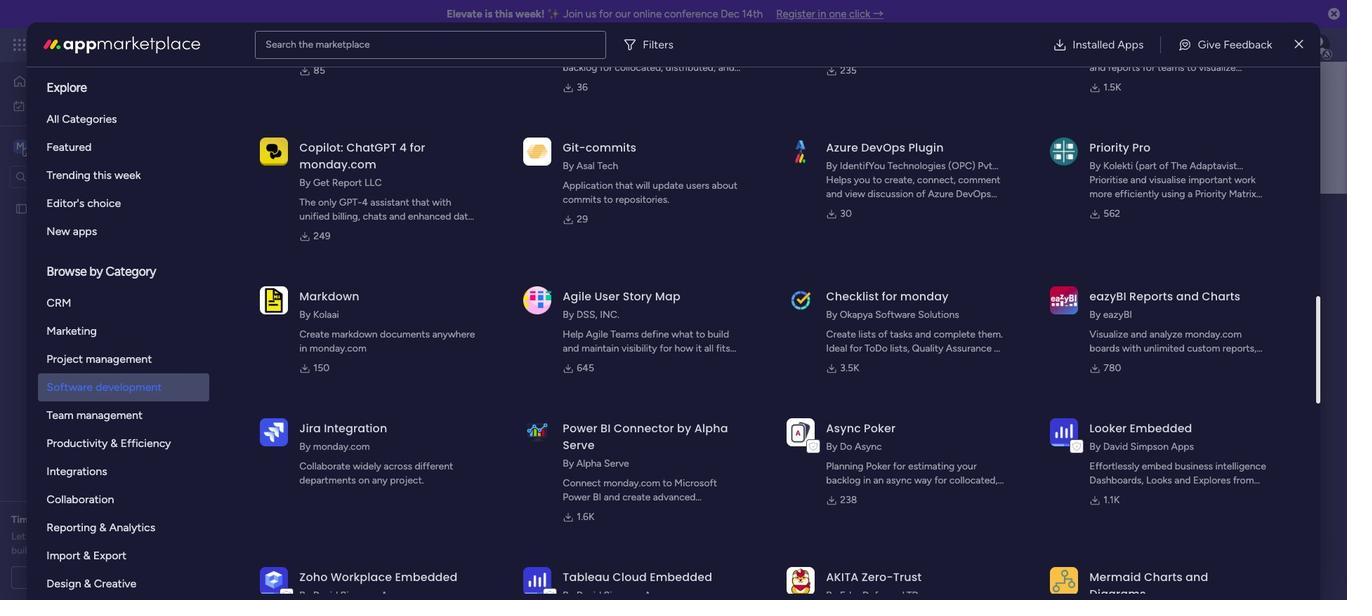Task type: describe. For each thing, give the bounding box(es) containing it.
645
[[577, 362, 594, 374]]

efficiency
[[121, 437, 171, 450]]

project.
[[390, 475, 424, 487]]

for inside team management, capacity planning and reports for teams to visualize projects and team's time.
[[1143, 62, 1155, 74]]

backlog for in
[[826, 475, 861, 487]]

see plans
[[246, 39, 288, 51]]

what inside help agile teams define what to build and maintain visibility for how it all fits together.
[[672, 329, 694, 341]]

4 inside copilot: chatgpt 4 for monday.com by get report llc
[[400, 140, 407, 156]]

for up the teams.
[[600, 62, 613, 74]]

14th
[[742, 8, 763, 20]]

git-
[[563, 140, 586, 156]]

0 vertical spatial review
[[97, 514, 127, 526]]

boards inside visualize and analyze monday.com boards with unlimited custom reports, charts & dashboards.
[[1090, 343, 1120, 355]]

work inside prioritise and visualise important work more efficiently using a priority matrix on monday
[[1235, 174, 1256, 186]]

workspace image
[[13, 139, 27, 154]]

schedule
[[46, 572, 87, 584]]

1 vertical spatial workspace
[[410, 199, 531, 230]]

and inside visualize and analyze monday.com boards with unlimited custom reports, charts & dashboards.
[[1131, 329, 1147, 341]]

and inside the only gpt-4 assistant that with unified billing, chats and enhanced data privacy.
[[389, 211, 406, 223]]

0 vertical spatial eazybi
[[1090, 289, 1127, 305]]

for inside checklist for monday by okapya software solutions
[[882, 289, 897, 305]]

agile inside agile user story map by dss, inc.
[[563, 289, 592, 305]]

devops inside azure devops plugin by identifyou technologies (opc) pvt ltd
[[861, 140, 906, 156]]

power inside power bi connector by alpha serve by alpha serve
[[563, 421, 598, 437]]

1 horizontal spatial this
[[468, 317, 485, 329]]

1 vertical spatial async
[[855, 441, 882, 453]]

far.
[[46, 545, 60, 557]]

click
[[849, 8, 871, 20]]

about
[[712, 180, 738, 192]]

to inside application that will update users about commits to repositories.
[[604, 194, 613, 206]]

1 horizontal spatial alpha
[[695, 421, 728, 437]]

teams
[[611, 329, 639, 341]]

checklist
[[826, 289, 879, 305]]

is
[[485, 8, 493, 20]]

m
[[16, 140, 25, 152]]

mermaid charts and diagrams
[[1090, 570, 1209, 601]]

installed apps
[[1073, 38, 1144, 51]]

main workspace inside workspace selection element
[[32, 139, 115, 153]]

ideal
[[826, 343, 847, 355]]

85
[[314, 65, 325, 77]]

1 vertical spatial eazybi
[[1103, 309, 1133, 321]]

0 horizontal spatial serve
[[563, 438, 595, 454]]

management for project management
[[86, 353, 152, 366]]

privacy.
[[300, 225, 333, 237]]

work inside the helps you to create, connect, comment and view discussion of azure devops work items directly from monday.com
[[826, 202, 848, 214]]

for left the filters at left top
[[630, 48, 642, 60]]

work up home button
[[113, 37, 139, 53]]

matrix
[[1229, 188, 1257, 200]]

by inside power bi connector by alpha serve by alpha serve
[[563, 458, 574, 470]]

and inside planning poker for estimating your backlog for collocated, distributed, and remote teams.
[[718, 62, 735, 74]]

create,
[[885, 174, 915, 186]]

teams.
[[597, 76, 626, 88]]

an inside planning poker for estimating your backlog in an async way for collocated, distributed, remote teams
[[874, 475, 884, 487]]

1 vertical spatial software
[[47, 381, 93, 394]]

software inside checklist for monday by okapya software solutions
[[875, 309, 916, 321]]

dashboards,
[[1090, 475, 1144, 487]]

estimating for async
[[908, 461, 955, 473]]

apps inside the looker embedded by david simpson apps
[[1171, 441, 1194, 453]]

by inside eazybi reports and charts by eazybi
[[1090, 309, 1101, 321]]

connector
[[614, 421, 674, 437]]

team for team management
[[47, 409, 74, 422]]

give feedback link
[[1167, 31, 1284, 59]]

0 vertical spatial by
[[89, 264, 103, 280]]

editor's
[[47, 197, 84, 210]]

david
[[1103, 441, 1128, 453]]

and inside create lists of tasks and complete them. ideal for todo lists, quality assurance or agile processes!
[[915, 329, 932, 341]]

management for team management
[[76, 409, 143, 422]]

inbox image
[[1132, 38, 1146, 52]]

& for creative
[[84, 577, 91, 591]]

home
[[32, 75, 59, 87]]

0 horizontal spatial monday
[[63, 37, 111, 53]]

export
[[93, 549, 126, 563]]

users
[[686, 180, 710, 192]]

collocated, inside planning poker for estimating your backlog in an async way for collocated, distributed, remote teams
[[950, 475, 998, 487]]

anywhere
[[432, 329, 475, 341]]

collaboration
[[47, 493, 114, 507]]

trust
[[893, 570, 922, 586]]

36
[[577, 81, 588, 93]]

recent
[[265, 283, 301, 297]]

give
[[1198, 38, 1221, 51]]

markdown by kolaai
[[300, 289, 360, 321]]

to inside team management, capacity planning and reports for teams to visualize projects and team's time.
[[1187, 62, 1197, 74]]

charge
[[96, 545, 126, 557]]

what inside time for an expert review let our experts review what you've built so far. free of charge
[[111, 531, 133, 543]]

monday inside prioritise and visualise important work more efficiently using a priority matrix on monday
[[1103, 202, 1139, 214]]

development
[[96, 381, 162, 394]]

by inside checklist for monday by okapya software solutions
[[826, 309, 838, 321]]

okapya
[[840, 309, 873, 321]]

departments
[[300, 475, 356, 487]]

team management, capacity planning and reports for teams to visualize projects and team's time.
[[1090, 48, 1256, 88]]

copilot:
[[300, 140, 344, 156]]

workspace selection element
[[13, 138, 117, 156]]

different
[[415, 461, 453, 473]]

week!
[[516, 8, 545, 20]]

the inside priority pro by kolekti (part of the adaptavist group)
[[1171, 160, 1188, 172]]

lists,
[[890, 343, 910, 355]]

trending this week
[[47, 169, 141, 182]]

create for markdown
[[300, 329, 329, 341]]

remote inside planning poker for estimating your backlog in an async way for collocated, distributed, remote teams
[[879, 489, 911, 501]]

browse by category
[[47, 264, 156, 280]]

monday.com inside "create markdown documents anywhere in monday.com"
[[310, 343, 367, 355]]

devops inside the helps you to create, connect, comment and view discussion of azure devops work items directly from monday.com
[[956, 188, 991, 200]]

story
[[623, 289, 652, 305]]

and inside mermaid charts and diagrams
[[1186, 570, 1209, 586]]

dss,
[[577, 309, 598, 321]]

team for team management, capacity planning and reports for teams to visualize projects and team's time.
[[1090, 48, 1113, 60]]

us
[[586, 8, 597, 20]]

by inside jira integration by monday.com
[[300, 441, 311, 453]]

1 vertical spatial main
[[351, 199, 405, 230]]

562
[[1104, 208, 1121, 220]]

connect
[[563, 478, 601, 490]]

to inside the helps you to create, connect, comment and view discussion of azure devops work items directly from monday.com
[[873, 174, 882, 186]]

using
[[1162, 188, 1185, 200]]

it
[[696, 343, 702, 355]]

commits inside the git-commits by asal tech
[[586, 140, 637, 156]]

tableau
[[563, 570, 610, 586]]

backlog for for
[[563, 62, 597, 74]]

browse
[[47, 264, 87, 280]]

new
[[47, 225, 70, 238]]

monday.com down the connect
[[563, 506, 620, 518]]

discussion
[[868, 188, 914, 200]]

monday.com up create
[[604, 478, 660, 490]]

git-commits by asal tech
[[563, 140, 637, 172]]

select product image
[[13, 38, 27, 52]]

ltd
[[826, 174, 841, 186]]

0 horizontal spatial you
[[370, 317, 386, 329]]

bi inside connect monday.com to microsoft power bi and create advanced monday.com reports!
[[593, 492, 602, 504]]

by inside markdown by kolaai
[[300, 309, 311, 321]]

teams inside planning poker for estimating your backlog in an async way for collocated, distributed, remote teams
[[913, 489, 940, 501]]

on inside collaborate widely across different departments on any project.
[[358, 475, 370, 487]]

that inside the only gpt-4 assistant that with unified billing, chats and enhanced data privacy.
[[412, 197, 430, 209]]

249
[[314, 230, 331, 242]]

the only gpt-4 assistant that with unified billing, chats and enhanced data privacy.
[[300, 197, 473, 237]]

copilot: chatgpt 4 for monday.com by get report llc
[[300, 140, 425, 189]]

software development
[[47, 381, 162, 394]]

1 vertical spatial main workspace
[[351, 199, 531, 230]]

1 vertical spatial this
[[93, 169, 112, 182]]

chatgpt
[[347, 140, 397, 156]]

search everything image
[[1228, 38, 1242, 52]]

apps inside button
[[1118, 38, 1144, 51]]

adaptavist
[[1190, 160, 1237, 172]]

power bi connector by alpha serve by alpha serve
[[563, 421, 728, 470]]

and inside effortlessly embed business intelligence dashboards, looks and explores from looker
[[1175, 475, 1191, 487]]

0 vertical spatial async
[[826, 421, 861, 437]]

to inside help agile teams define what to build and maintain visibility for how it all fits together.
[[696, 329, 705, 341]]

todo
[[865, 343, 888, 355]]

by inside the git-commits by asal tech
[[563, 160, 574, 172]]

1 vertical spatial serve
[[604, 458, 629, 470]]

way
[[914, 475, 932, 487]]

together.
[[563, 357, 603, 369]]

priority inside priority pro by kolekti (part of the adaptavist group)
[[1090, 140, 1130, 156]]

connect monday.com to microsoft power bi and create advanced monday.com reports!
[[563, 478, 717, 518]]

for right way
[[935, 475, 947, 487]]

give feedback
[[1198, 38, 1273, 51]]

projects
[[1090, 76, 1126, 88]]

build
[[708, 329, 729, 341]]

for up async
[[893, 461, 906, 473]]

will
[[636, 180, 650, 192]]

or
[[994, 343, 1003, 355]]

0 vertical spatial management
[[142, 37, 218, 53]]

collaborate widely across different departments on any project.
[[300, 461, 453, 487]]

widely
[[353, 461, 381, 473]]

and inside help agile teams define what to build and maintain visibility for how it all fits together.
[[563, 343, 579, 355]]

business
[[1175, 461, 1213, 473]]

& for efficiency
[[111, 437, 118, 450]]

that inside application that will update users about commits to repositories.
[[616, 180, 634, 192]]

custom
[[1187, 343, 1220, 355]]

poker for async poker by do async
[[864, 421, 896, 437]]

distributed, inside planning poker for estimating your backlog in an async way for collocated, distributed, remote teams
[[826, 489, 877, 501]]

in right "recently"
[[458, 317, 466, 329]]

all
[[704, 343, 714, 355]]

of inside priority pro by kolekti (part of the adaptavist group)
[[1159, 160, 1169, 172]]

zoho workplace embedded
[[300, 570, 458, 586]]

map
[[655, 289, 681, 305]]

an inside time for an expert review let our experts review what you've built so far. free of charge
[[51, 514, 62, 526]]

microsoft
[[675, 478, 717, 490]]

poker for planning poker for estimating your backlog in an async way for collocated, distributed, remote teams
[[866, 461, 891, 473]]

category
[[106, 264, 156, 280]]

780
[[1104, 362, 1122, 374]]

reporting
[[47, 521, 96, 535]]

and inside connect monday.com to microsoft power bi and create advanced monday.com reports!
[[604, 492, 620, 504]]

more
[[1090, 188, 1113, 200]]

in inside planning poker for estimating your backlog in an async way for collocated, distributed, remote teams
[[863, 475, 871, 487]]

with inside the only gpt-4 assistant that with unified billing, chats and enhanced data privacy.
[[432, 197, 451, 209]]

and inside prioritise and visualise important work more efficiently using a priority matrix on monday
[[1131, 174, 1147, 186]]

charts inside mermaid charts and diagrams
[[1144, 570, 1183, 586]]

from inside the helps you to create, connect, comment and view discussion of azure devops work items directly from monday.com
[[912, 202, 933, 214]]



Task type: locate. For each thing, give the bounding box(es) containing it.
asal
[[577, 160, 595, 172]]

0 vertical spatial distributed,
[[666, 62, 716, 74]]

expert
[[65, 514, 94, 526]]

jira integration by monday.com
[[300, 421, 387, 453]]

monday.com down 'comment'
[[936, 202, 993, 214]]

what up how
[[672, 329, 694, 341]]

that up enhanced
[[412, 197, 430, 209]]

test down boards
[[289, 350, 307, 362]]

1.5k
[[1104, 81, 1122, 93]]

of inside time for an expert review let our experts review what you've built so far. free of charge
[[84, 545, 93, 557]]

1 vertical spatial test
[[289, 350, 307, 362]]

1 horizontal spatial team
[[1090, 48, 1113, 60]]

documents
[[380, 329, 430, 341]]

embedded right cloud
[[650, 570, 712, 586]]

0 horizontal spatial alpha
[[577, 458, 602, 470]]

1 vertical spatial that
[[412, 197, 430, 209]]

& for analytics
[[99, 521, 106, 535]]

azure inside azure devops plugin by identifyou technologies (opc) pvt ltd
[[826, 140, 858, 156]]

you inside the helps you to create, connect, comment and view discussion of azure devops work items directly from monday.com
[[854, 174, 870, 186]]

from right directly
[[912, 202, 933, 214]]

4 right chatgpt
[[400, 140, 407, 156]]

create lists of tasks and complete them. ideal for todo lists, quality assurance or agile processes!
[[826, 329, 1003, 369]]

& for export
[[83, 549, 90, 563]]

0 horizontal spatial our
[[28, 531, 42, 543]]

0 horizontal spatial azure
[[826, 140, 858, 156]]

embedded right the workplace
[[395, 570, 458, 586]]

our
[[615, 8, 631, 20], [28, 531, 42, 543]]

monday down efficiently
[[1103, 202, 1139, 214]]

0 vertical spatial that
[[616, 180, 634, 192]]

in
[[818, 8, 826, 20], [458, 317, 466, 329], [300, 343, 307, 355], [863, 475, 871, 487]]

0 horizontal spatial collocated,
[[615, 62, 663, 74]]

1 vertical spatial the
[[300, 197, 316, 209]]

monday.com inside jira integration by monday.com
[[313, 441, 370, 453]]

create for checklist
[[826, 329, 856, 341]]

app logo image
[[260, 138, 288, 166], [524, 138, 552, 166], [787, 138, 815, 166], [1050, 138, 1079, 166], [260, 286, 288, 315], [524, 286, 552, 315], [787, 286, 815, 315], [1050, 286, 1079, 315], [260, 419, 288, 447], [524, 419, 552, 447], [787, 419, 815, 447], [1050, 419, 1079, 447], [260, 567, 288, 596], [524, 567, 552, 596], [787, 567, 815, 596], [1050, 567, 1079, 596]]

with down visualize on the bottom right of page
[[1122, 343, 1142, 355]]

0 horizontal spatial on
[[358, 475, 370, 487]]

1 vertical spatial by
[[677, 421, 692, 437]]

poker inside planning poker for estimating your backlog in an async way for collocated, distributed, remote teams
[[866, 461, 891, 473]]

to up "it"
[[696, 329, 705, 341]]

create inside create lists of tasks and complete them. ideal for todo lists, quality assurance or agile processes!
[[826, 329, 856, 341]]

priority up kolekti
[[1090, 140, 1130, 156]]

the
[[299, 38, 313, 50]]

in left one
[[818, 8, 826, 20]]

async poker by do async
[[826, 421, 896, 453]]

add to favorites image
[[907, 348, 922, 362]]

conference
[[664, 8, 718, 20]]

a inside button
[[89, 572, 94, 584]]

1 vertical spatial management
[[86, 353, 152, 366]]

0 vertical spatial azure
[[826, 140, 858, 156]]

this right is
[[495, 8, 513, 20]]

0 horizontal spatial an
[[51, 514, 62, 526]]

backlog up 238
[[826, 475, 861, 487]]

teams inside team management, capacity planning and reports for teams to visualize projects and team's time.
[[1158, 62, 1185, 74]]

1 vertical spatial planning
[[826, 461, 864, 473]]

embedded up simpson
[[1130, 421, 1193, 437]]

your
[[694, 48, 713, 60], [957, 461, 977, 473]]

1 horizontal spatial monday
[[900, 289, 949, 305]]

0 vertical spatial priority
[[1090, 140, 1130, 156]]

work inside button
[[47, 99, 68, 111]]

work down view
[[826, 202, 848, 214]]

1 horizontal spatial backlog
[[826, 475, 861, 487]]

by left kolaai
[[300, 309, 311, 321]]

→
[[873, 8, 884, 20]]

devops up identifyou
[[861, 140, 906, 156]]

power down the connect
[[563, 492, 590, 504]]

for down management,
[[1143, 62, 1155, 74]]

assistant
[[370, 197, 409, 209]]

main workspace
[[32, 139, 115, 153], [351, 199, 531, 230]]

to
[[1187, 62, 1197, 74], [873, 174, 882, 186], [604, 194, 613, 206], [696, 329, 705, 341], [663, 478, 672, 490]]

new apps
[[47, 225, 97, 238]]

estimating for distributed,
[[645, 48, 691, 60]]

2 power from the top
[[563, 492, 590, 504]]

notifications image
[[1101, 38, 1115, 52]]

productivity
[[47, 437, 108, 450]]

1 vertical spatial power
[[563, 492, 590, 504]]

bi inside power bi connector by alpha serve by alpha serve
[[601, 421, 611, 437]]

visualize and analyze monday.com boards with unlimited custom reports, charts & dashboards.
[[1090, 329, 1257, 369]]

bi down the connect
[[593, 492, 602, 504]]

for inside create lists of tasks and complete them. ideal for todo lists, quality assurance or agile processes!
[[850, 343, 862, 355]]

1 horizontal spatial with
[[1122, 343, 1142, 355]]

monday.com up report
[[300, 157, 376, 173]]

by inside async poker by do async
[[826, 441, 838, 453]]

by up ltd
[[826, 160, 838, 172]]

0 horizontal spatial from
[[912, 202, 933, 214]]

0 horizontal spatial software
[[47, 381, 93, 394]]

1 horizontal spatial main workspace
[[351, 199, 531, 230]]

0 vertical spatial what
[[672, 329, 694, 341]]

0 horizontal spatial create
[[300, 329, 329, 341]]

cloud
[[613, 570, 647, 586]]

by left 'do'
[[826, 441, 838, 453]]

members
[[355, 283, 402, 297]]

test right public board icon
[[33, 203, 52, 215]]

invite members image
[[1163, 38, 1177, 52]]

our inside time for an expert review let our experts review what you've built so far. free of charge
[[28, 531, 42, 543]]

embedded inside the looker embedded by david simpson apps
[[1130, 421, 1193, 437]]

an left async
[[874, 475, 884, 487]]

workspace inside workspace selection element
[[60, 139, 115, 153]]

by left david
[[1090, 441, 1101, 453]]

1 vertical spatial team
[[47, 409, 74, 422]]

1 vertical spatial agile
[[586, 329, 608, 341]]

priority inside prioritise and visualise important work more efficiently using a priority matrix on monday
[[1195, 188, 1227, 200]]

by inside priority pro by kolekti (part of the adaptavist group)
[[1090, 160, 1101, 172]]

alpha up the connect
[[577, 458, 602, 470]]

by right 'connector'
[[677, 421, 692, 437]]

create markdown documents anywhere in monday.com
[[300, 329, 475, 355]]

looker inside the looker embedded by david simpson apps
[[1090, 421, 1127, 437]]

the up visualise
[[1171, 160, 1188, 172]]

online
[[633, 8, 662, 20]]

test list box
[[0, 194, 179, 410]]

poker inside async poker by do async
[[864, 421, 896, 437]]

1 vertical spatial what
[[111, 531, 133, 543]]

estimating down online
[[645, 48, 691, 60]]

eazybi reports and charts by eazybi
[[1090, 289, 1241, 321]]

that left will
[[616, 180, 634, 192]]

an
[[874, 475, 884, 487], [51, 514, 62, 526]]

power
[[563, 421, 598, 437], [563, 492, 590, 504]]

azure inside the helps you to create, connect, comment and view discussion of azure devops work items directly from monday.com
[[928, 188, 954, 200]]

team management
[[47, 409, 143, 422]]

marketing
[[47, 325, 97, 338]]

across
[[384, 461, 412, 473]]

remote inside planning poker for estimating your backlog for collocated, distributed, and remote teams.
[[563, 76, 595, 88]]

2 horizontal spatial monday
[[1103, 202, 1139, 214]]

from down intelligence
[[1233, 475, 1254, 487]]

0 horizontal spatial boards
[[304, 283, 338, 297]]

maintain
[[582, 343, 619, 355]]

planning inside planning poker for estimating your backlog for collocated, distributed, and remote teams.
[[563, 48, 600, 60]]

charts up custom
[[1202, 289, 1241, 305]]

dec
[[721, 8, 740, 20]]

in down markdown by kolaai at the left
[[300, 343, 307, 355]]

monday.com down integration
[[313, 441, 370, 453]]

advanced
[[653, 492, 696, 504]]

priority pro by kolekti (part of the adaptavist group)
[[1090, 140, 1237, 186]]

backlog
[[563, 62, 597, 74], [826, 475, 861, 487]]

brad klo image
[[1308, 34, 1331, 56]]

1 horizontal spatial apps
[[1171, 441, 1194, 453]]

async
[[826, 421, 861, 437], [855, 441, 882, 453]]

Search in workspace field
[[30, 169, 117, 185]]

1 vertical spatial charts
[[1144, 570, 1183, 586]]

looker up david
[[1090, 421, 1127, 437]]

distributed, inside planning poker for estimating your backlog for collocated, distributed, and remote teams.
[[666, 62, 716, 74]]

monday inside checklist for monday by okapya software solutions
[[900, 289, 949, 305]]

processes!
[[851, 357, 899, 369]]

2 looker from the top
[[1090, 489, 1120, 501]]

235
[[840, 65, 857, 77]]

kolekti
[[1103, 160, 1133, 172]]

1 horizontal spatial an
[[874, 475, 884, 487]]

on down the widely
[[358, 475, 370, 487]]

and inside eazybi reports and charts by eazybi
[[1176, 289, 1199, 305]]

0 horizontal spatial the
[[300, 197, 316, 209]]

let
[[11, 531, 25, 543]]

by left the okapya
[[826, 309, 838, 321]]

backlog inside planning poker for estimating your backlog in an async way for collocated, distributed, remote teams
[[826, 475, 861, 487]]

your for and
[[694, 48, 713, 60]]

collocated, right way
[[950, 475, 998, 487]]

by up the connect
[[563, 458, 574, 470]]

1 vertical spatial looker
[[1090, 489, 1120, 501]]

review up import & export
[[80, 531, 109, 543]]

2 vertical spatial monday
[[900, 289, 949, 305]]

monday work management
[[63, 37, 218, 53]]

estimating inside planning poker for estimating your backlog in an async way for collocated, distributed, remote teams
[[908, 461, 955, 473]]

recently
[[420, 317, 456, 329]]

apps
[[73, 225, 97, 238]]

1 looker from the top
[[1090, 421, 1127, 437]]

1 vertical spatial devops
[[956, 188, 991, 200]]

0 vertical spatial you
[[854, 174, 870, 186]]

workspace
[[60, 139, 115, 153], [410, 199, 531, 230], [487, 317, 534, 329]]

1 horizontal spatial devops
[[956, 188, 991, 200]]

0 vertical spatial planning
[[563, 48, 600, 60]]

async right 'do'
[[855, 441, 882, 453]]

monday up solutions
[[900, 289, 949, 305]]

commits
[[586, 140, 637, 156], [563, 194, 601, 206]]

reports,
[[1223, 343, 1257, 355]]

planning for planning poker for estimating your backlog for collocated, distributed, and remote teams.
[[563, 48, 600, 60]]

2 create from the left
[[826, 329, 856, 341]]

async up 'do'
[[826, 421, 861, 437]]

poker for planning poker for estimating your backlog for collocated, distributed, and remote teams.
[[603, 48, 627, 60]]

0 horizontal spatial team
[[47, 409, 74, 422]]

of up the todo
[[878, 329, 888, 341]]

of inside create lists of tasks and complete them. ideal for todo lists, quality assurance or agile processes!
[[878, 329, 888, 341]]

power up the connect
[[563, 421, 598, 437]]

built
[[11, 545, 31, 557]]

1 vertical spatial 4
[[362, 197, 368, 209]]

planning
[[1219, 48, 1256, 60]]

from inside effortlessly embed business intelligence dashboards, looks and explores from looker
[[1233, 475, 1254, 487]]

Main workspace field
[[347, 199, 1290, 230]]

2 vertical spatial agile
[[826, 357, 849, 369]]

apps image
[[1194, 38, 1208, 52]]

on inside prioritise and visualise important work more efficiently using a priority matrix on monday
[[1090, 202, 1101, 214]]

test inside test link
[[289, 350, 307, 362]]

agile inside help agile teams define what to build and maintain visibility for how it all fits together.
[[586, 329, 608, 341]]

0 horizontal spatial by
[[89, 264, 103, 280]]

0 horizontal spatial main
[[32, 139, 57, 153]]

& inside visualize and analyze monday.com boards with unlimited custom reports, charts & dashboards.
[[1120, 357, 1126, 369]]

backlog inside planning poker for estimating your backlog for collocated, distributed, and remote teams.
[[563, 62, 597, 74]]

for inside time for an expert review let our experts review what you've built so far. free of charge
[[36, 514, 49, 526]]

serve up create
[[604, 458, 629, 470]]

you left visited
[[370, 317, 386, 329]]

0 vertical spatial 4
[[400, 140, 407, 156]]

team up reports in the right top of the page
[[1090, 48, 1113, 60]]

to inside connect monday.com to microsoft power bi and create advanced monday.com reports!
[[663, 478, 672, 490]]

0 horizontal spatial devops
[[861, 140, 906, 156]]

schedule a meeting button
[[11, 567, 168, 589]]

1 horizontal spatial 4
[[400, 140, 407, 156]]

recent boards
[[265, 283, 338, 297]]

with inside visualize and analyze monday.com boards with unlimited custom reports, charts & dashboards.
[[1122, 343, 1142, 355]]

pro
[[1133, 140, 1151, 156]]

option
[[0, 196, 179, 199]]

data
[[454, 211, 473, 223]]

0 horizontal spatial distributed,
[[666, 62, 716, 74]]

the up unified
[[300, 197, 316, 209]]

a right using
[[1188, 188, 1193, 200]]

0 horizontal spatial planning
[[563, 48, 600, 60]]

a down import & export
[[89, 572, 94, 584]]

test inside test list box
[[33, 203, 52, 215]]

2 vertical spatial this
[[468, 317, 485, 329]]

1 horizontal spatial remote
[[879, 489, 911, 501]]

& up charge
[[99, 521, 106, 535]]

of inside the helps you to create, connect, comment and view discussion of azure devops work items directly from monday.com
[[916, 188, 926, 200]]

meeting
[[97, 572, 133, 584]]

priority down important
[[1195, 188, 1227, 200]]

for down the lists
[[850, 343, 862, 355]]

0 horizontal spatial this
[[93, 169, 112, 182]]

✨
[[547, 8, 561, 20]]

in left async
[[863, 475, 871, 487]]

& right charts
[[1120, 357, 1126, 369]]

0 horizontal spatial a
[[89, 572, 94, 584]]

1 power from the top
[[563, 421, 598, 437]]

alpha
[[695, 421, 728, 437], [577, 458, 602, 470]]

1 vertical spatial your
[[957, 461, 977, 473]]

import & export
[[47, 549, 126, 563]]

prioritise and visualise important work more efficiently using a priority matrix on monday
[[1090, 174, 1257, 214]]

by left dss,
[[563, 309, 574, 321]]

work up "matrix" in the right top of the page
[[1235, 174, 1256, 186]]

create up ideal
[[826, 329, 856, 341]]

register in one click → link
[[776, 8, 884, 20]]

0 vertical spatial serve
[[563, 438, 595, 454]]

1 vertical spatial collocated,
[[950, 475, 998, 487]]

1 horizontal spatial azure
[[928, 188, 954, 200]]

public board image
[[15, 202, 28, 215]]

intelligence
[[1216, 461, 1266, 473]]

0 horizontal spatial embedded
[[395, 570, 458, 586]]

our left online
[[615, 8, 631, 20]]

1 horizontal spatial planning
[[826, 461, 864, 473]]

looker inside effortlessly embed business intelligence dashboards, looks and explores from looker
[[1090, 489, 1120, 501]]

agile down ideal
[[826, 357, 849, 369]]

of down connect,
[[916, 188, 926, 200]]

embed
[[1142, 461, 1173, 473]]

0 vertical spatial remote
[[563, 76, 595, 88]]

that
[[616, 180, 634, 192], [412, 197, 430, 209]]

priority
[[1090, 140, 1130, 156], [1195, 188, 1227, 200]]

review up charge
[[97, 514, 127, 526]]

0 vertical spatial our
[[615, 8, 631, 20]]

of right "free"
[[84, 545, 93, 557]]

for right checklist
[[882, 289, 897, 305]]

commits inside application that will update users about commits to repositories.
[[563, 194, 601, 206]]

by left get
[[300, 177, 311, 189]]

0 horizontal spatial backlog
[[563, 62, 597, 74]]

0 horizontal spatial what
[[111, 531, 133, 543]]

embedded for zoho workplace embedded
[[395, 570, 458, 586]]

planning down 'do'
[[826, 461, 864, 473]]

what up charge
[[111, 531, 133, 543]]

agile inside create lists of tasks and complete them. ideal for todo lists, quality assurance or agile processes!
[[826, 357, 849, 369]]

pvt
[[978, 160, 993, 172]]

for inside copilot: chatgpt 4 for monday.com by get report llc
[[410, 140, 425, 156]]

your inside planning poker for estimating your backlog in an async way for collocated, distributed, remote teams
[[957, 461, 977, 473]]

1 horizontal spatial distributed,
[[826, 489, 877, 501]]

trending
[[47, 169, 91, 182]]

all
[[47, 112, 59, 126]]

0 horizontal spatial teams
[[913, 489, 940, 501]]

by inside agile user story map by dss, inc.
[[563, 309, 574, 321]]

1 horizontal spatial your
[[957, 461, 977, 473]]

0 horizontal spatial test
[[33, 203, 52, 215]]

0 vertical spatial looker
[[1090, 421, 1127, 437]]

the inside the only gpt-4 assistant that with unified billing, chats and enhanced data privacy.
[[300, 197, 316, 209]]

bi left 'connector'
[[601, 421, 611, 437]]

planning for planning poker for estimating your backlog in an async way for collocated, distributed, remote teams
[[826, 461, 864, 473]]

efficiently
[[1115, 188, 1159, 200]]

of up visualise
[[1159, 160, 1169, 172]]

29
[[577, 214, 588, 226]]

0 vertical spatial apps
[[1118, 38, 1144, 51]]

your for way
[[957, 461, 977, 473]]

0 vertical spatial on
[[1090, 202, 1101, 214]]

enhanced
[[408, 211, 451, 223]]

them.
[[978, 329, 1003, 341]]

fits
[[716, 343, 730, 355]]

reports
[[1109, 62, 1140, 74]]

to up advanced
[[663, 478, 672, 490]]

and inside the helps you to create, connect, comment and view discussion of azure devops work items directly from monday.com
[[826, 188, 843, 200]]

register
[[776, 8, 816, 20]]

1 horizontal spatial our
[[615, 8, 631, 20]]

1.1k
[[1104, 495, 1120, 507]]

monday.com inside copilot: chatgpt 4 for monday.com by get report llc
[[300, 157, 376, 173]]

zoho
[[300, 570, 328, 586]]

azure down connect,
[[928, 188, 954, 200]]

main inside workspace selection element
[[32, 139, 57, 153]]

backlog up 36
[[563, 62, 597, 74]]

1 vertical spatial a
[[89, 572, 94, 584]]

2 vertical spatial workspace
[[487, 317, 534, 329]]

0 vertical spatial main workspace
[[32, 139, 115, 153]]

you
[[854, 174, 870, 186], [370, 317, 386, 329]]

async
[[886, 475, 912, 487]]

free
[[62, 545, 82, 557]]

monday.com inside visualize and analyze monday.com boards with unlimited custom reports, charts & dashboards.
[[1185, 329, 1242, 341]]

1 horizontal spatial create
[[826, 329, 856, 341]]

our up so at the bottom of page
[[28, 531, 42, 543]]

create inside "create markdown documents anywhere in monday.com"
[[300, 329, 329, 341]]

test
[[33, 203, 52, 215], [289, 350, 307, 362]]

remote left the teams.
[[563, 76, 595, 88]]

dapulse x slim image
[[1295, 36, 1304, 53]]

by right browse
[[89, 264, 103, 280]]

0 vertical spatial workspace
[[60, 139, 115, 153]]

0 vertical spatial estimating
[[645, 48, 691, 60]]

for inside help agile teams define what to build and maintain visibility for how it all fits together.
[[660, 343, 672, 355]]

by up group)
[[1090, 160, 1101, 172]]

poker inside planning poker for estimating your backlog for collocated, distributed, and remote teams.
[[603, 48, 627, 60]]

power inside connect monday.com to microsoft power bi and create advanced monday.com reports!
[[563, 492, 590, 504]]

embedded for tableau cloud embedded
[[650, 570, 712, 586]]

apps marketplace image
[[44, 36, 200, 53]]

remote down async
[[879, 489, 911, 501]]

4 inside the only gpt-4 assistant that with unified billing, chats and enhanced data privacy.
[[362, 197, 368, 209]]

teams up team's
[[1158, 62, 1185, 74]]

monday.com up custom
[[1185, 329, 1242, 341]]

quality
[[912, 343, 944, 355]]

0 vertical spatial charts
[[1202, 289, 1241, 305]]

1 vertical spatial review
[[80, 531, 109, 543]]

featured
[[47, 140, 92, 154]]

estimating up way
[[908, 461, 955, 473]]

for down define in the bottom of the page
[[660, 343, 672, 355]]

looker down dashboards,
[[1090, 489, 1120, 501]]

installed
[[1073, 38, 1115, 51]]

0 horizontal spatial charts
[[1144, 570, 1183, 586]]

elevate is this week! ✨ join us for our online conference dec 14th
[[447, 8, 763, 20]]

agile up maintain
[[586, 329, 608, 341]]

0 horizontal spatial main workspace
[[32, 139, 115, 153]]

collocated, inside planning poker for estimating your backlog for collocated, distributed, and remote teams.
[[615, 62, 663, 74]]

jira
[[300, 421, 321, 437]]

0 vertical spatial backlog
[[563, 62, 597, 74]]

1 create from the left
[[300, 329, 329, 341]]

distributed, down the filters at left top
[[666, 62, 716, 74]]

0 horizontal spatial that
[[412, 197, 430, 209]]

0 vertical spatial teams
[[1158, 62, 1185, 74]]

monday.com inside the helps you to create, connect, comment and view discussion of azure devops work items directly from monday.com
[[936, 202, 993, 214]]

in inside "create markdown documents anywhere in monday.com"
[[300, 343, 307, 355]]

1 vertical spatial distributed,
[[826, 489, 877, 501]]

for right us
[[599, 8, 613, 20]]

0 vertical spatial devops
[[861, 140, 906, 156]]

by left "asal"
[[563, 160, 574, 172]]

by inside the looker embedded by david simpson apps
[[1090, 441, 1101, 453]]

0 vertical spatial a
[[1188, 188, 1193, 200]]

4 up chats
[[362, 197, 368, 209]]

marketplace
[[316, 38, 370, 50]]

by inside azure devops plugin by identifyou technologies (opc) pvt ltd
[[826, 160, 838, 172]]

estimating inside planning poker for estimating your backlog for collocated, distributed, and remote teams.
[[645, 48, 691, 60]]

software up tasks at the bottom right
[[875, 309, 916, 321]]

& right 'design'
[[84, 577, 91, 591]]

1 vertical spatial apps
[[1171, 441, 1194, 453]]

zero-
[[862, 570, 893, 586]]

on down more
[[1090, 202, 1101, 214]]

help image
[[1259, 38, 1273, 52]]

by inside copilot: chatgpt 4 for monday.com by get report llc
[[300, 177, 311, 189]]

alpha up microsoft
[[695, 421, 728, 437]]

1 vertical spatial an
[[51, 514, 62, 526]]

important
[[1189, 174, 1232, 186]]

1 horizontal spatial estimating
[[908, 461, 955, 473]]

(part
[[1136, 160, 1157, 172]]

application
[[563, 180, 613, 192]]

charts inside eazybi reports and charts by eazybi
[[1202, 289, 1241, 305]]

by inside power bi connector by alpha serve by alpha serve
[[677, 421, 692, 437]]

this left the week
[[93, 169, 112, 182]]

1 horizontal spatial from
[[1233, 475, 1254, 487]]

0 vertical spatial this
[[495, 8, 513, 20]]



Task type: vqa. For each thing, say whether or not it's contained in the screenshot.


